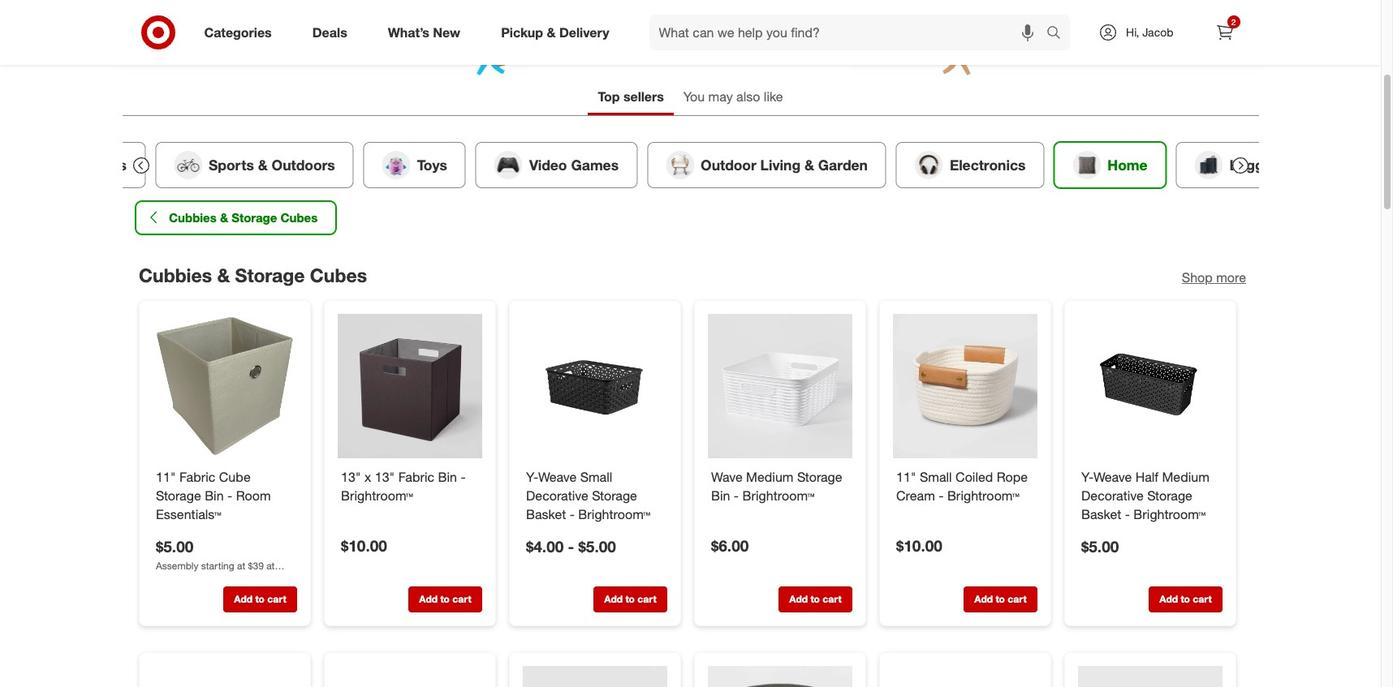 Task type: locate. For each thing, give the bounding box(es) containing it.
home
[[1107, 156, 1147, 173]]

fabric left cube
[[179, 469, 215, 485]]

fabric
[[179, 469, 215, 485], [398, 469, 434, 485]]

y-
[[526, 469, 538, 485], [1081, 469, 1093, 485]]

small inside y-weave small decorative storage basket - brightroom™
[[580, 469, 612, 485]]

- inside the "wave medium storage bin - brightroom™"
[[733, 487, 738, 504]]

11" for 11" small coiled rope cream - brightroom™
[[896, 469, 916, 485]]

add to cart button for 11" small coiled rope cream - brightroom™
[[963, 587, 1037, 613]]

1 fabric from the left
[[179, 469, 215, 485]]

cubbies
[[168, 210, 216, 226], [138, 264, 212, 286]]

2 y- from the left
[[1081, 469, 1093, 485]]

3 cart from the left
[[637, 594, 656, 606]]

shop
[[1182, 269, 1212, 286]]

0 horizontal spatial basket
[[526, 506, 566, 522]]

1 cart from the left
[[267, 594, 286, 606]]

11" inside 11" small coiled rope cream - brightroom™
[[896, 469, 916, 485]]

1 vertical spatial cubbies & storage cubes
[[138, 264, 367, 286]]

search
[[1039, 26, 1078, 42]]

add to cart button for wave medium storage bin - brightroom™
[[778, 587, 852, 613]]

5 add to cart from the left
[[974, 594, 1026, 606]]

y- left the half
[[1081, 469, 1093, 485]]

2 to from the left
[[440, 594, 449, 606]]

shop more
[[1182, 269, 1246, 286]]

13" right x
[[375, 469, 395, 485]]

1 add from the left
[[234, 594, 252, 606]]

0 vertical spatial cubbies
[[168, 210, 216, 226]]

5 to from the left
[[995, 594, 1005, 606]]

new
[[433, 24, 460, 40]]

1 horizontal spatial fabric
[[398, 469, 434, 485]]

decorative down the half
[[1081, 487, 1143, 504]]

- inside 11" fabric cube storage bin - room essentials™
[[227, 487, 232, 504]]

1 13" from the left
[[341, 469, 361, 485]]

to
[[255, 594, 264, 606], [440, 594, 449, 606], [625, 594, 634, 606], [810, 594, 820, 606], [995, 594, 1005, 606], [1180, 594, 1190, 606]]

11" fabric cube storage bin - room essentials™
[[155, 469, 270, 522]]

small up $4.00 - $5.00
[[580, 469, 612, 485]]

$4.00 - $5.00
[[526, 537, 616, 555]]

add to cart
[[234, 594, 286, 606], [419, 594, 471, 606], [604, 594, 656, 606], [789, 594, 841, 606], [974, 594, 1026, 606], [1159, 594, 1211, 606]]

2 13" from the left
[[375, 469, 395, 485]]

1 medium from the left
[[746, 469, 793, 485]]

cart for 11" fabric cube storage bin - room essentials™
[[267, 594, 286, 606]]

5 add from the left
[[974, 594, 993, 606]]

$5.00 down y-weave small decorative storage basket - brightroom™ link
[[578, 537, 616, 555]]

- inside y-weave half medium decorative storage basket - brightroom™
[[1125, 506, 1130, 522]]

0 horizontal spatial bin
[[204, 487, 223, 504]]

basket
[[526, 506, 566, 522], [1081, 506, 1121, 522]]

fabric right x
[[398, 469, 434, 485]]

outdoor
[[700, 156, 756, 173]]

add to cart for 11" small coiled rope cream - brightroom™
[[974, 594, 1026, 606]]

wave medium storage bin - brightroom™ image
[[708, 314, 852, 458], [708, 314, 852, 458]]

$10.00 for 13" x 13" fabric bin - brightroom™
[[341, 536, 387, 555]]

top sellers
[[598, 88, 664, 105]]

weave for $5.00
[[1093, 469, 1132, 485]]

brightroom™ down coiled
[[947, 487, 1019, 504]]

cart for 11" small coiled rope cream - brightroom™
[[1007, 594, 1026, 606]]

weave left the half
[[1093, 469, 1132, 485]]

1 horizontal spatial basket
[[1081, 506, 1121, 522]]

2 cart from the left
[[452, 594, 471, 606]]

0 horizontal spatial $5.00
[[155, 537, 193, 555]]

small up the cream
[[920, 469, 952, 485]]

2 weave from the left
[[1093, 469, 1132, 485]]

2
[[1231, 17, 1236, 27]]

deals link
[[299, 15, 368, 50]]

shoes
[[84, 156, 126, 173]]

bin inside the 13" x 13" fabric bin - brightroom™
[[438, 469, 457, 485]]

2 fabric from the left
[[398, 469, 434, 485]]

11" fabric cube storage bin - room essentials™ image
[[152, 314, 297, 458], [152, 314, 297, 458]]

bin
[[438, 469, 457, 485], [204, 487, 223, 504], [711, 487, 730, 504]]

medium
[[746, 469, 793, 485], [1162, 469, 1209, 485]]

2 small from the left
[[920, 469, 952, 485]]

toys
[[417, 156, 447, 173]]

3 add from the left
[[604, 594, 622, 606]]

storage
[[231, 210, 277, 226], [235, 264, 304, 286], [797, 469, 842, 485], [155, 487, 201, 504], [592, 487, 637, 504], [1147, 487, 1192, 504]]

fabric inside 11" fabric cube storage bin - room essentials™
[[179, 469, 215, 485]]

1 horizontal spatial decorative
[[1081, 487, 1143, 504]]

11" inside 11" fabric cube storage bin - room essentials™
[[155, 469, 175, 485]]

y-weave small decorative storage basket - brightroom™ image
[[522, 314, 667, 458], [522, 314, 667, 458]]

2 horizontal spatial bin
[[711, 487, 730, 504]]

shoes button
[[31, 142, 145, 188]]

add to cart button
[[223, 587, 297, 613], [408, 587, 482, 613], [593, 587, 667, 613], [778, 587, 852, 613], [963, 587, 1037, 613], [1148, 587, 1222, 613]]

basket inside y-weave half medium decorative storage basket - brightroom™
[[1081, 506, 1121, 522]]

cart
[[267, 594, 286, 606], [452, 594, 471, 606], [637, 594, 656, 606], [822, 594, 841, 606], [1007, 594, 1026, 606], [1192, 594, 1211, 606]]

y-weave half medium decorative storage basket - brightroom™ image
[[1078, 314, 1222, 458], [1078, 314, 1222, 458]]

x
[[364, 469, 371, 485]]

& right sports
[[258, 156, 267, 173]]

$4.00
[[526, 537, 563, 555]]

11" small coiled rope cream - brightroom™ link
[[896, 468, 1034, 505]]

y- up $4.00
[[526, 469, 538, 485]]

1 horizontal spatial 13"
[[375, 469, 395, 485]]

woven water hyacinth milk crate - brightroom™ image
[[1078, 667, 1222, 688], [1078, 667, 1222, 688]]

small
[[580, 469, 612, 485], [920, 469, 952, 485]]

add for 11" fabric cube storage bin - room essentials™
[[234, 594, 252, 606]]

0 vertical spatial cubes
[[280, 210, 317, 226]]

add
[[234, 594, 252, 606], [419, 594, 437, 606], [604, 594, 622, 606], [789, 594, 807, 606], [974, 594, 993, 606], [1159, 594, 1178, 606]]

2 $5.00 from the left
[[578, 537, 616, 555]]

-
[[460, 469, 465, 485], [227, 487, 232, 504], [733, 487, 738, 504], [938, 487, 943, 504], [569, 506, 574, 522], [1125, 506, 1130, 522], [568, 537, 574, 555]]

1 add to cart from the left
[[234, 594, 286, 606]]

6 add from the left
[[1159, 594, 1178, 606]]

decorative up $4.00
[[526, 487, 588, 504]]

living
[[760, 156, 800, 173]]

0 horizontal spatial y-
[[526, 469, 538, 485]]

3 add to cart from the left
[[604, 594, 656, 606]]

categories link
[[190, 15, 292, 50]]

also
[[736, 88, 760, 105]]

brightroom™ down the half
[[1133, 506, 1205, 522]]

cubbies & storage cubes button
[[135, 201, 336, 235]]

5 add to cart button from the left
[[963, 587, 1037, 613]]

1 decorative from the left
[[526, 487, 588, 504]]

&
[[547, 24, 556, 40], [258, 156, 267, 173], [804, 156, 814, 173], [220, 210, 228, 226], [217, 264, 230, 286]]

1 weave from the left
[[538, 469, 576, 485]]

0 horizontal spatial medium
[[746, 469, 793, 485]]

1 basket from the left
[[526, 506, 566, 522]]

medium right wave
[[746, 469, 793, 485]]

1 vertical spatial cubes
[[310, 264, 367, 286]]

1 horizontal spatial bin
[[438, 469, 457, 485]]

1 horizontal spatial 11"
[[896, 469, 916, 485]]

bin for fabric
[[438, 469, 457, 485]]

3 add to cart button from the left
[[593, 587, 667, 613]]

more
[[1216, 269, 1246, 286]]

2 add to cart button from the left
[[408, 587, 482, 613]]

weave inside y-weave half medium decorative storage basket - brightroom™
[[1093, 469, 1132, 485]]

like
[[764, 88, 783, 105]]

y-weave small decorative storage basket - brightroom™ link
[[526, 468, 664, 524]]

weave inside y-weave small decorative storage basket - brightroom™
[[538, 469, 576, 485]]

1 to from the left
[[255, 594, 264, 606]]

add for wave medium storage bin - brightroom™
[[789, 594, 807, 606]]

1 y- from the left
[[526, 469, 538, 485]]

y- inside y-weave half medium decorative storage basket - brightroom™
[[1081, 469, 1093, 485]]

cubbies & storage cubes down the cubbies & storage cubes button
[[138, 264, 367, 286]]

2 add from the left
[[419, 594, 437, 606]]

1 horizontal spatial medium
[[1162, 469, 1209, 485]]

jacob
[[1142, 25, 1174, 39]]

13" x 13" fabric bin - brightroom™ link
[[341, 468, 479, 505]]

11" up the cream
[[896, 469, 916, 485]]

garden
[[818, 156, 867, 173]]

cream
[[896, 487, 935, 504]]

6 add to cart button from the left
[[1148, 587, 1222, 613]]

wave xl curved storage bin - brightroom™ image
[[708, 667, 852, 688], [708, 667, 852, 688]]

add to cart button for 13" x 13" fabric bin - brightroom™
[[408, 587, 482, 613]]

1 horizontal spatial small
[[920, 469, 952, 485]]

2 11" from the left
[[896, 469, 916, 485]]

bin down wave
[[711, 487, 730, 504]]

5 cart from the left
[[1007, 594, 1026, 606]]

$5.00
[[155, 537, 193, 555], [578, 537, 616, 555], [1081, 537, 1119, 555]]

cubes
[[280, 210, 317, 226], [310, 264, 367, 286]]

add for y-weave small decorative storage basket - brightroom™
[[604, 594, 622, 606]]

1 add to cart button from the left
[[223, 587, 297, 613]]

to for 11" fabric cube storage bin - room essentials™
[[255, 594, 264, 606]]

1 11" from the left
[[155, 469, 175, 485]]

4 add from the left
[[789, 594, 807, 606]]

weave
[[538, 469, 576, 485], [1093, 469, 1132, 485]]

1 small from the left
[[580, 469, 612, 485]]

13" left x
[[341, 469, 361, 485]]

0 horizontal spatial weave
[[538, 469, 576, 485]]

1 horizontal spatial $10.00
[[896, 536, 942, 555]]

0 horizontal spatial 13"
[[341, 469, 361, 485]]

13" x 13" fabric bin - brightroom™ image
[[337, 314, 482, 458], [337, 314, 482, 458]]

toys button
[[363, 142, 466, 188]]

0 horizontal spatial small
[[580, 469, 612, 485]]

& down sports
[[220, 210, 228, 226]]

luggage button
[[1176, 142, 1307, 188]]

6 add to cart from the left
[[1159, 594, 1211, 606]]

4 add to cart button from the left
[[778, 587, 852, 613]]

cubbies & storage cubes down the sports & outdoors button
[[168, 210, 317, 226]]

4 cart from the left
[[822, 594, 841, 606]]

6 cart from the left
[[1192, 594, 1211, 606]]

1 horizontal spatial y-
[[1081, 469, 1093, 485]]

3 to from the left
[[625, 594, 634, 606]]

2 $10.00 from the left
[[896, 536, 942, 555]]

bin inside 11" fabric cube storage bin - room essentials™
[[204, 487, 223, 504]]

brightroom™ inside y-weave small decorative storage basket - brightroom™
[[578, 506, 650, 522]]

0 horizontal spatial $10.00
[[341, 536, 387, 555]]

0 vertical spatial cubbies & storage cubes
[[168, 210, 317, 226]]

bin down cube
[[204, 487, 223, 504]]

11" small coiled rope cream - brightroom™ image
[[893, 314, 1037, 458], [893, 314, 1037, 458]]

shop more button
[[1182, 269, 1246, 287]]

$10.00 down x
[[341, 536, 387, 555]]

brightroom™ down wave
[[742, 487, 814, 504]]

medium right the half
[[1162, 469, 1209, 485]]

0 horizontal spatial 11"
[[155, 469, 175, 485]]

What can we help you find? suggestions appear below search field
[[649, 15, 1051, 50]]

2 medium from the left
[[1162, 469, 1209, 485]]

wave medium storage bin - brightroom™ link
[[711, 468, 849, 505]]

0 horizontal spatial fabric
[[179, 469, 215, 485]]

add to cart for wave medium storage bin - brightroom™
[[789, 594, 841, 606]]

2 basket from the left
[[1081, 506, 1121, 522]]

0 horizontal spatial decorative
[[526, 487, 588, 504]]

13" x 13" fabric bin - brightroom™
[[341, 469, 465, 504]]

6 to from the left
[[1180, 594, 1190, 606]]

4 add to cart from the left
[[789, 594, 841, 606]]

4 to from the left
[[810, 594, 820, 606]]

$10.00 for 11" small coiled rope cream - brightroom™
[[896, 536, 942, 555]]

to for wave medium storage bin - brightroom™
[[810, 594, 820, 606]]

cart for y-weave half medium decorative storage basket - brightroom™
[[1192, 594, 1211, 606]]

1 horizontal spatial $5.00
[[578, 537, 616, 555]]

what's new link
[[374, 15, 481, 50]]

1 horizontal spatial weave
[[1093, 469, 1132, 485]]

brightroom™ down x
[[341, 487, 413, 504]]

brightroom™
[[341, 487, 413, 504], [742, 487, 814, 504], [947, 487, 1019, 504], [578, 506, 650, 522], [1133, 506, 1205, 522]]

$10.00
[[341, 536, 387, 555], [896, 536, 942, 555]]

y- inside y-weave small decorative storage basket - brightroom™
[[526, 469, 538, 485]]

11"
[[155, 469, 175, 485], [896, 469, 916, 485]]

2 horizontal spatial $5.00
[[1081, 537, 1119, 555]]

video
[[529, 156, 567, 173]]

cart for wave medium storage bin - brightroom™
[[822, 594, 841, 606]]

1 $10.00 from the left
[[341, 536, 387, 555]]

cart for y-weave small decorative storage basket - brightroom™
[[637, 594, 656, 606]]

$10.00 down the cream
[[896, 536, 942, 555]]

bin right x
[[438, 469, 457, 485]]

$5.00 down essentials™
[[155, 537, 193, 555]]

& inside button
[[804, 156, 814, 173]]

add for 11" small coiled rope cream - brightroom™
[[974, 594, 993, 606]]

brightroom™ up $4.00 - $5.00
[[578, 506, 650, 522]]

& right the living in the right top of the page
[[804, 156, 814, 173]]

decorative
[[526, 487, 588, 504], [1081, 487, 1143, 504]]

weave up $4.00
[[538, 469, 576, 485]]

wave narrow medium storage bin - brightroom™ image
[[522, 667, 667, 688], [522, 667, 667, 688]]

pickup
[[501, 24, 543, 40]]

decorative inside y-weave half medium decorative storage basket - brightroom™
[[1081, 487, 1143, 504]]

2 decorative from the left
[[1081, 487, 1143, 504]]

medium inside the "wave medium storage bin - brightroom™"
[[746, 469, 793, 485]]

wave
[[711, 469, 742, 485]]

pickup & delivery link
[[487, 15, 630, 50]]

11" up essentials™
[[155, 469, 175, 485]]

$5.00 down y-weave half medium decorative storage basket - brightroom™
[[1081, 537, 1119, 555]]

2 add to cart from the left
[[419, 594, 471, 606]]



Task type: vqa. For each thing, say whether or not it's contained in the screenshot.
the you may also like link
yes



Task type: describe. For each thing, give the bounding box(es) containing it.
outdoors
[[271, 156, 335, 173]]

2 link
[[1207, 15, 1243, 50]]

electronics button
[[896, 142, 1044, 188]]

hi,
[[1126, 25, 1139, 39]]

bin for storage
[[204, 487, 223, 504]]

half
[[1135, 469, 1158, 485]]

brightroom™ inside y-weave half medium decorative storage basket - brightroom™
[[1133, 506, 1205, 522]]

pickup & delivery
[[501, 24, 609, 40]]

cubbies & storage cubes inside button
[[168, 210, 317, 226]]

essentials™
[[155, 506, 221, 522]]

11" for 11" fabric cube storage bin - room essentials™
[[155, 469, 175, 485]]

sports
[[208, 156, 254, 173]]

top sellers link
[[588, 81, 674, 115]]

sports & outdoors button
[[155, 142, 353, 188]]

y-weave small decorative storage basket - brightroom™
[[526, 469, 650, 522]]

11" small coiled rope cream - brightroom™
[[896, 469, 1028, 504]]

sellers
[[623, 88, 664, 105]]

brightroom™ inside 11" small coiled rope cream - brightroom™
[[947, 487, 1019, 504]]

storage inside button
[[231, 210, 277, 226]]

brightroom™ inside the 13" x 13" fabric bin - brightroom™
[[341, 487, 413, 504]]

top
[[598, 88, 620, 105]]

search button
[[1039, 15, 1078, 54]]

small inside 11" small coiled rope cream - brightroom™
[[920, 469, 952, 485]]

you
[[683, 88, 705, 105]]

$6.00
[[711, 536, 748, 555]]

sports & outdoors
[[208, 156, 335, 173]]

to for 11" small coiled rope cream - brightroom™
[[995, 594, 1005, 606]]

storage inside y-weave half medium decorative storage basket - brightroom™
[[1147, 487, 1192, 504]]

- inside y-weave small decorative storage basket - brightroom™
[[569, 506, 574, 522]]

- inside 11" small coiled rope cream - brightroom™
[[938, 487, 943, 504]]

delivery
[[559, 24, 609, 40]]

what's
[[388, 24, 429, 40]]

deals
[[312, 24, 347, 40]]

cart for 13" x 13" fabric bin - brightroom™
[[452, 594, 471, 606]]

to for y-weave small decorative storage basket - brightroom™
[[625, 594, 634, 606]]

brightroom™ inside the "wave medium storage bin - brightroom™"
[[742, 487, 814, 504]]

y- for $5.00
[[1081, 469, 1093, 485]]

games
[[571, 156, 618, 173]]

cubes inside button
[[280, 210, 317, 226]]

coiled
[[955, 469, 993, 485]]

home button
[[1054, 142, 1166, 188]]

to for y-weave half medium decorative storage basket - brightroom™
[[1180, 594, 1190, 606]]

add to cart button for y-weave small decorative storage basket - brightroom™
[[593, 587, 667, 613]]

bin inside the "wave medium storage bin - brightroom™"
[[711, 487, 730, 504]]

y-weave half medium decorative storage basket - brightroom™ link
[[1081, 468, 1219, 524]]

may
[[708, 88, 733, 105]]

fabric inside the 13" x 13" fabric bin - brightroom™
[[398, 469, 434, 485]]

add to cart for 11" fabric cube storage bin - room essentials™
[[234, 594, 286, 606]]

video games button
[[475, 142, 637, 188]]

what's new
[[388, 24, 460, 40]]

11" fabric cube storage bin - room essentials™ link
[[155, 468, 293, 524]]

wave medium storage bin - brightroom™
[[711, 469, 842, 504]]

you may also like link
[[674, 81, 793, 115]]

add for y-weave half medium decorative storage basket - brightroom™
[[1159, 594, 1178, 606]]

storage inside y-weave small decorative storage basket - brightroom™
[[592, 487, 637, 504]]

storage inside the "wave medium storage bin - brightroom™"
[[797, 469, 842, 485]]

outdoor living & garden
[[700, 156, 867, 173]]

weave for $4.00 - $5.00
[[538, 469, 576, 485]]

video games
[[529, 156, 618, 173]]

decorative inside y-weave small decorative storage basket - brightroom™
[[526, 487, 588, 504]]

add to cart for 13" x 13" fabric bin - brightroom™
[[419, 594, 471, 606]]

add to cart for y-weave half medium decorative storage basket - brightroom™
[[1159, 594, 1211, 606]]

cubbies inside button
[[168, 210, 216, 226]]

you may also like
[[683, 88, 783, 105]]

medium inside y-weave half medium decorative storage basket - brightroom™
[[1162, 469, 1209, 485]]

add for 13" x 13" fabric bin - brightroom™
[[419, 594, 437, 606]]

add to cart button for 11" fabric cube storage bin - room essentials™
[[223, 587, 297, 613]]

basket inside y-weave small decorative storage basket - brightroom™
[[526, 506, 566, 522]]

add to cart button for y-weave half medium decorative storage basket - brightroom™
[[1148, 587, 1222, 613]]

1 $5.00 from the left
[[155, 537, 193, 555]]

- inside the 13" x 13" fabric bin - brightroom™
[[460, 469, 465, 485]]

1 vertical spatial cubbies
[[138, 264, 212, 286]]

y-weave half medium decorative storage basket - brightroom™
[[1081, 469, 1209, 522]]

room
[[236, 487, 270, 504]]

to for 13" x 13" fabric bin - brightroom™
[[440, 594, 449, 606]]

3 $5.00 from the left
[[1081, 537, 1119, 555]]

luggage
[[1229, 156, 1288, 173]]

categories
[[204, 24, 272, 40]]

y- for $4.00 - $5.00
[[526, 469, 538, 485]]

& down the cubbies & storage cubes button
[[217, 264, 230, 286]]

cube
[[219, 469, 250, 485]]

storage inside 11" fabric cube storage bin - room essentials™
[[155, 487, 201, 504]]

& right pickup
[[547, 24, 556, 40]]

outdoor living & garden button
[[647, 142, 886, 188]]

hi, jacob
[[1126, 25, 1174, 39]]

electronics
[[949, 156, 1025, 173]]

rope
[[996, 469, 1028, 485]]

add to cart for y-weave small decorative storage basket - brightroom™
[[604, 594, 656, 606]]



